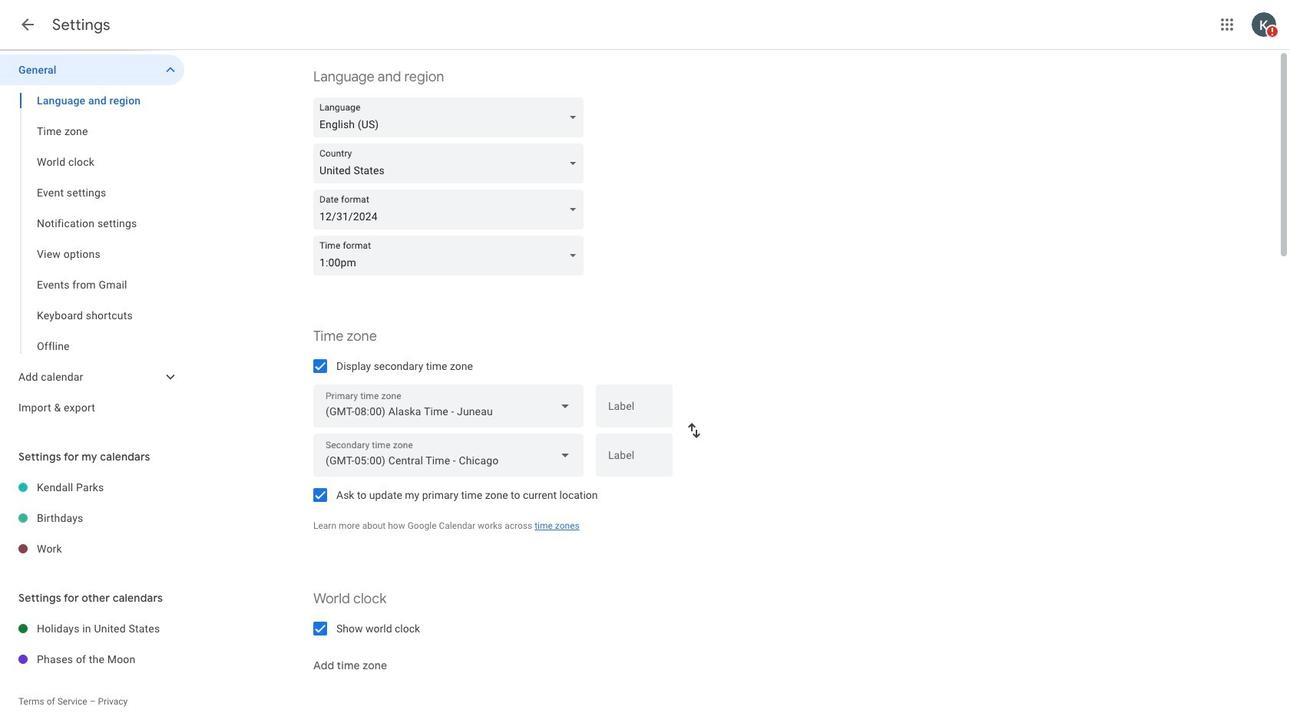 Task type: vqa. For each thing, say whether or not it's contained in the screenshot.
Simon in Jacob Simon Organizer
no



Task type: describe. For each thing, give the bounding box(es) containing it.
swap time zones image
[[685, 422, 704, 440]]

birthdays tree item
[[0, 503, 184, 534]]

holidays in united states tree item
[[0, 614, 184, 644]]

3 tree from the top
[[0, 614, 184, 675]]

work tree item
[[0, 534, 184, 565]]

phases of the moon tree item
[[0, 644, 184, 675]]



Task type: locate. For each thing, give the bounding box(es) containing it.
1 tree from the top
[[0, 55, 184, 423]]

1 vertical spatial tree
[[0, 472, 184, 565]]

None field
[[313, 98, 590, 137], [313, 144, 590, 184], [313, 190, 590, 230], [313, 236, 590, 276], [313, 385, 584, 428], [313, 434, 584, 477], [313, 98, 590, 137], [313, 144, 590, 184], [313, 190, 590, 230], [313, 236, 590, 276], [313, 385, 584, 428], [313, 434, 584, 477]]

0 vertical spatial tree
[[0, 55, 184, 423]]

kendall parks tree item
[[0, 472, 184, 503]]

2 vertical spatial tree
[[0, 614, 184, 675]]

2 tree from the top
[[0, 472, 184, 565]]

Label for secondary time zone. text field
[[608, 450, 661, 472]]

heading
[[52, 15, 110, 35]]

group
[[0, 85, 184, 362]]

general tree item
[[0, 55, 184, 85]]

go back image
[[18, 15, 37, 34]]

tree
[[0, 55, 184, 423], [0, 472, 184, 565], [0, 614, 184, 675]]

Label for primary time zone. text field
[[608, 401, 661, 422]]



